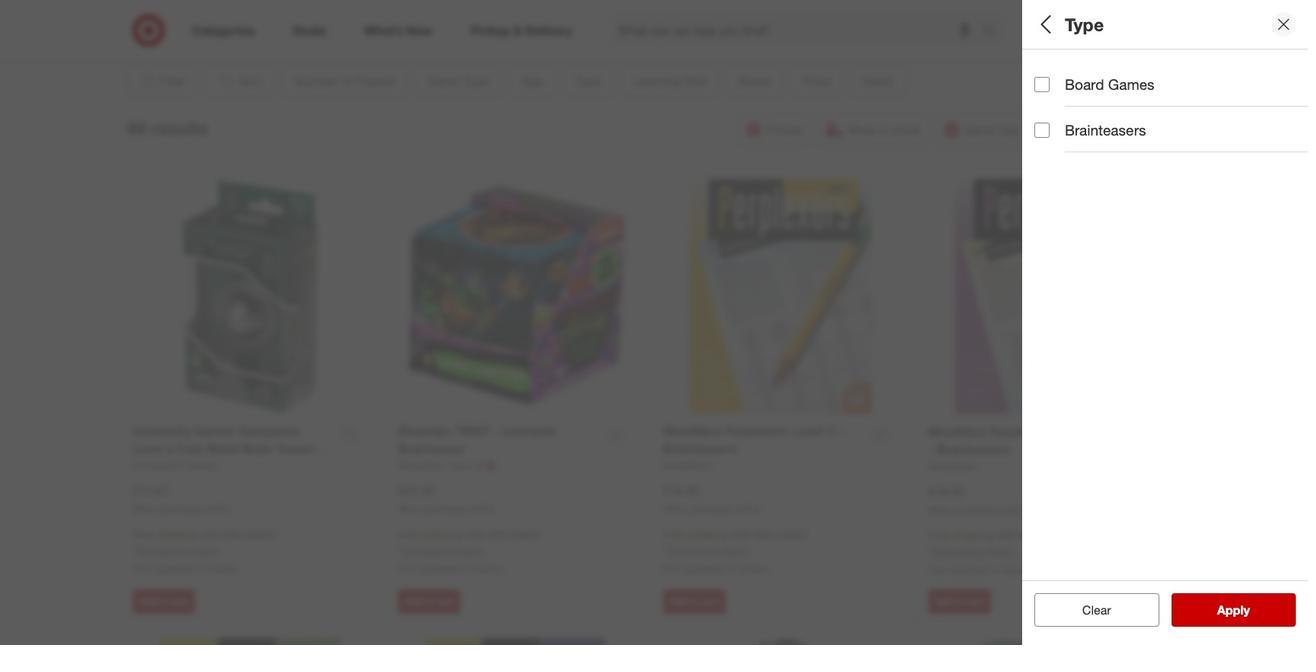 Task type: locate. For each thing, give the bounding box(es) containing it.
number of players 1; 2
[[1034, 60, 1162, 93]]

type up games;
[[1079, 113, 1111, 131]]

online inside $25.99 when purchased online
[[470, 503, 495, 515]]

1 clear from the left
[[1075, 603, 1103, 618]]

games;
[[1072, 133, 1109, 146]]

see
[[1201, 603, 1223, 618]]

board games
[[1065, 75, 1155, 93]]

games inside type "dialog"
[[1108, 75, 1155, 93]]

exclusions
[[136, 544, 187, 557], [402, 544, 453, 557], [667, 544, 718, 557], [932, 545, 983, 558]]

clear
[[1075, 603, 1103, 618], [1082, 603, 1111, 618]]

results inside "button"
[[1226, 603, 1266, 618]]

Board Games checkbox
[[1034, 77, 1050, 92]]

0 vertical spatial results
[[151, 117, 208, 138]]

of
[[1093, 60, 1107, 77]]

results
[[151, 117, 208, 138], [1226, 603, 1266, 618]]

all filters
[[1034, 13, 1108, 35]]

brainteasers
[[1065, 121, 1146, 139]]

$35
[[223, 529, 240, 541], [488, 529, 506, 541], [754, 529, 771, 541], [1019, 529, 1036, 542]]

clear inside button
[[1075, 603, 1103, 618]]

games right creative
[[1154, 133, 1189, 146]]

purchased
[[159, 503, 202, 515], [424, 503, 468, 515], [689, 503, 733, 515], [955, 504, 998, 516]]

$14.87
[[133, 483, 169, 498]]

1 horizontal spatial results
[[1226, 603, 1266, 618]]

available
[[153, 563, 194, 576], [418, 563, 459, 576], [683, 563, 725, 576], [949, 563, 990, 576]]

$16.95
[[663, 483, 700, 498], [928, 484, 965, 499]]

filters
[[1060, 13, 1108, 35]]

advertisement region
[[191, 0, 1106, 36]]

game type classic games; creative games
[[1034, 113, 1189, 146]]

0 horizontal spatial results
[[151, 117, 208, 138]]

*
[[133, 544, 136, 557], [398, 544, 402, 557], [663, 544, 667, 557], [928, 545, 932, 558]]

clear all
[[1075, 603, 1119, 618]]

games right of
[[1108, 75, 1155, 93]]

results right see
[[1226, 603, 1266, 618]]

1 vertical spatial results
[[1226, 603, 1266, 618]]

games
[[1108, 75, 1155, 93], [1154, 133, 1189, 146]]

apply button
[[1171, 594, 1296, 627]]

1 vertical spatial games
[[1154, 133, 1189, 146]]

2 clear from the left
[[1082, 603, 1111, 618]]

clear button
[[1034, 594, 1159, 627]]

type
[[1065, 13, 1104, 35], [1079, 113, 1111, 131]]

online inside $14.87 when purchased online
[[205, 503, 229, 515]]

orders*
[[243, 529, 278, 541], [509, 529, 543, 541], [774, 529, 808, 541], [1039, 529, 1074, 542]]

0 horizontal spatial $16.95
[[663, 483, 700, 498]]

free shipping with $35 orders* * exclusions apply. not available in stores
[[133, 529, 278, 576], [398, 529, 543, 576], [663, 529, 808, 576], [928, 529, 1074, 576]]

type inside type "dialog"
[[1065, 13, 1104, 35]]

$16.95 when purchased online
[[663, 483, 760, 515], [928, 484, 1025, 516]]

apply
[[1217, 603, 1250, 618]]

clear for clear all
[[1075, 603, 1103, 618]]

0 vertical spatial type
[[1065, 13, 1104, 35]]

type up sponsored
[[1065, 13, 1104, 35]]

apply.
[[190, 544, 219, 557], [456, 544, 484, 557], [721, 544, 750, 557], [986, 545, 1015, 558]]

in
[[197, 563, 205, 576], [462, 563, 471, 576], [728, 563, 736, 576], [993, 563, 1001, 576]]

online
[[205, 503, 229, 515], [470, 503, 495, 515], [736, 503, 760, 515], [1001, 504, 1025, 516]]

classic
[[1034, 133, 1069, 146]]

with
[[200, 529, 220, 541], [466, 529, 485, 541], [731, 529, 751, 541], [996, 529, 1016, 542]]

stores
[[208, 563, 238, 576], [474, 563, 503, 576], [739, 563, 768, 576], [1004, 563, 1034, 576]]

all
[[1034, 13, 1055, 35]]

purchased inside $14.87 when purchased online
[[159, 503, 202, 515]]

games inside the game type classic games; creative games
[[1154, 133, 1189, 146]]

free
[[133, 529, 154, 541], [398, 529, 419, 541], [663, 529, 684, 541], [928, 529, 950, 542]]

all filters dialog
[[1022, 0, 1308, 646]]

when
[[133, 503, 156, 515], [398, 503, 422, 515], [663, 503, 687, 515], [928, 504, 952, 516]]

all
[[1107, 603, 1119, 618]]

1 vertical spatial type
[[1079, 113, 1111, 131]]

shipping
[[157, 529, 197, 541], [422, 529, 463, 541], [687, 529, 728, 541], [953, 529, 993, 542]]

not
[[133, 563, 150, 576], [398, 563, 415, 576], [663, 563, 680, 576], [928, 563, 946, 576]]

0 vertical spatial games
[[1108, 75, 1155, 93]]

clear inside "button"
[[1082, 603, 1111, 618]]

exclusions apply. button
[[136, 544, 219, 559], [402, 544, 484, 559], [667, 544, 750, 559], [932, 544, 1015, 560]]

results right the 99
[[151, 117, 208, 138]]



Task type: describe. For each thing, give the bounding box(es) containing it.
board
[[1065, 75, 1104, 93]]

99 results
[[127, 117, 208, 138]]

players
[[1111, 60, 1162, 77]]

99
[[127, 117, 146, 138]]

game
[[1034, 113, 1075, 131]]

What can we help you find? suggestions appear below search field
[[609, 14, 986, 47]]

1 horizontal spatial $16.95 when purchased online
[[928, 484, 1025, 516]]

see results
[[1201, 603, 1266, 618]]

results for 99 results
[[151, 117, 208, 138]]

1 horizontal spatial $16.95
[[928, 484, 965, 499]]

$25.99 when purchased online
[[398, 483, 495, 515]]

purchased inside $25.99 when purchased online
[[424, 503, 468, 515]]

results for see results
[[1226, 603, 1266, 618]]

creative
[[1112, 133, 1151, 146]]

number
[[1034, 60, 1089, 77]]

Brainteasers checkbox
[[1034, 122, 1050, 138]]

clear all button
[[1034, 594, 1159, 627]]

when inside $25.99 when purchased online
[[398, 503, 422, 515]]

see results button
[[1171, 594, 1296, 627]]

search button
[[976, 14, 1012, 50]]

sponsored
[[1061, 36, 1106, 48]]

clear for clear
[[1082, 603, 1111, 618]]

type dialog
[[1022, 0, 1308, 646]]

0 horizontal spatial $16.95 when purchased online
[[663, 483, 760, 515]]

$14.87 when purchased online
[[133, 483, 229, 515]]

when inside $14.87 when purchased online
[[133, 503, 156, 515]]

1;
[[1034, 80, 1043, 93]]

2
[[1046, 80, 1052, 93]]

$25.99
[[398, 483, 434, 498]]

search
[[976, 24, 1012, 39]]

type inside the game type classic games; creative games
[[1079, 113, 1111, 131]]



Task type: vqa. For each thing, say whether or not it's contained in the screenshot.
/ to the right
no



